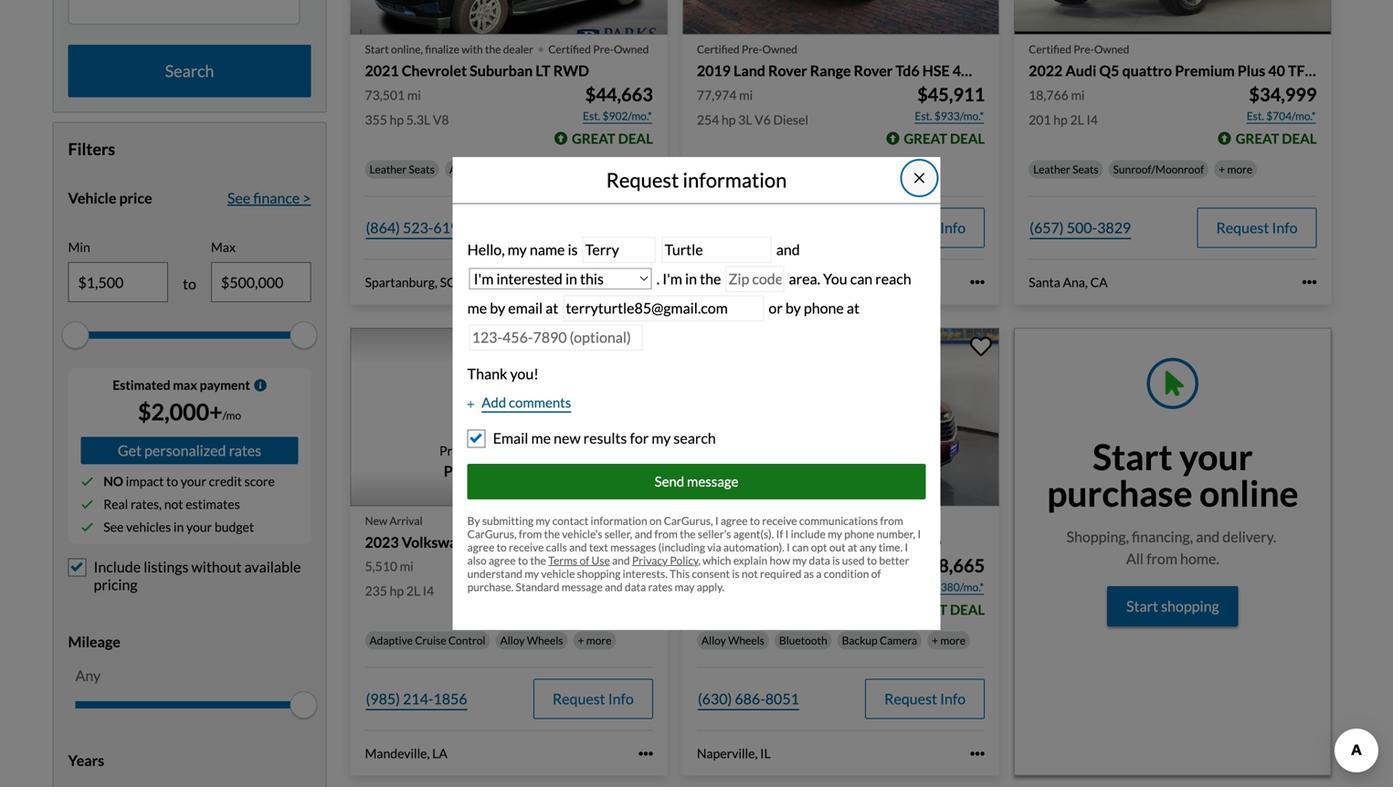 Task type: locate. For each thing, give the bounding box(es) containing it.
start
[[365, 43, 389, 56], [1093, 436, 1173, 479], [1127, 598, 1159, 616]]

+ for $45,911
[[887, 163, 893, 176]]

by
[[467, 514, 480, 527]]

hp for range
[[722, 112, 736, 127]]

in
[[685, 270, 697, 288], [174, 520, 184, 535]]

2 horizontal spatial great deal
[[1236, 130, 1317, 147]]

1 horizontal spatial fwd
[[907, 533, 942, 551]]

0 vertical spatial check image
[[81, 498, 94, 511]]

certified up 2022
[[1029, 43, 1072, 56]]

you
[[823, 270, 848, 288]]

great deal down est. $902/mo.* button
[[572, 130, 653, 147]]

to
[[183, 275, 196, 293], [166, 474, 178, 489], [750, 514, 760, 527], [497, 541, 507, 554], [518, 554, 528, 567], [867, 554, 877, 567]]

0 vertical spatial in
[[685, 270, 697, 288]]

1 vertical spatial receive
[[509, 541, 544, 554]]

est. inside $18,665 est. $380/mo.* great deal
[[915, 581, 932, 594]]

alloy wheels for sport
[[500, 634, 563, 647]]

ellipsis h image for $34,999
[[1302, 275, 1317, 290]]

request information dialog
[[453, 157, 941, 630]]

start online, finalize with the dealer · certified pre-owned 2021 chevrolet suburban lt rwd
[[365, 31, 649, 80]]

ana,
[[1063, 274, 1088, 290]]

deal down $902/mo.*
[[618, 130, 653, 147]]

alloy for sport
[[500, 634, 525, 647]]

understand
[[467, 567, 523, 580]]

1 horizontal spatial ellipsis h image
[[1302, 275, 1317, 290]]

i4 down the required
[[765, 583, 776, 599]]

2l inside 18,766 mi 201 hp 2l i4
[[1070, 112, 1084, 127]]

with up the privacy policy link
[[655, 533, 685, 551]]

1 horizontal spatial by
[[786, 299, 801, 317]]

years
[[68, 752, 104, 770]]

owned inside certified pre-owned 2020 chevrolet equinox 2.0t lt fwd
[[762, 514, 798, 527]]

fwd inside certified pre-owned 2020 chevrolet equinox 2.0t lt fwd
[[907, 533, 942, 551]]

not
[[164, 497, 183, 512], [742, 567, 758, 580]]

0 vertical spatial with
[[462, 43, 483, 56]]

in for i'm
[[685, 270, 697, 288]]

2 horizontal spatial seats
[[1073, 163, 1099, 176]]

43,209 mi 170 hp 1.5l i4
[[697, 559, 776, 599]]

check image
[[81, 498, 94, 511], [81, 521, 94, 534]]

new arrival 2023 volkswagen atlas cross sport se fwd with technology
[[365, 514, 762, 551]]

(901) 665-2400
[[698, 219, 799, 237]]

est. inside $44,663 est. $902/mo.*
[[583, 109, 600, 122]]

area. you can reach me by email at
[[467, 270, 911, 317]]

1 vertical spatial lt
[[889, 533, 904, 551]]

more for $34,999
[[1227, 163, 1253, 176]]

0 horizontal spatial by
[[490, 299, 505, 317]]

chevrolet inside start online, finalize with the dealer · certified pre-owned 2021 chevrolet suburban lt rwd
[[402, 62, 467, 80]]

seller's
[[698, 527, 731, 541]]

check image for real rates, not estimates
[[81, 498, 94, 511]]

info
[[608, 219, 634, 237], [940, 219, 966, 237], [1272, 219, 1298, 237], [608, 690, 634, 708], [940, 690, 966, 708]]

cargurus, up (including
[[664, 514, 713, 527]]

is up 1.5l
[[732, 567, 740, 580]]

deal down $380/mo.*
[[950, 602, 985, 618]]

hp right 170
[[722, 583, 736, 599]]

cargurus, up also
[[467, 527, 517, 541]]

start inside start online, finalize with the dealer · certified pre-owned 2021 chevrolet suburban lt rwd
[[365, 43, 389, 56]]

0 vertical spatial start
[[365, 43, 389, 56]]

great for ·
[[572, 130, 616, 147]]

leather down the 201
[[1034, 163, 1071, 176]]

can left opt
[[792, 541, 809, 554]]

alloy wheels up 6195
[[449, 163, 512, 176]]

ellipsis h image for 2.0t
[[970, 747, 985, 761]]

alloy
[[449, 163, 474, 176], [500, 634, 525, 647], [702, 634, 726, 647]]

0 horizontal spatial alloy
[[449, 163, 474, 176]]

min
[[68, 239, 90, 255]]

1 horizontal spatial in
[[685, 270, 697, 288]]

pre- for $45,911
[[742, 43, 762, 56]]

1 horizontal spatial message
[[687, 473, 739, 490]]

comments
[[509, 394, 571, 411]]

rates up score
[[229, 442, 261, 460]]

request info for sport
[[553, 690, 634, 708]]

leather for range
[[702, 163, 739, 176]]

3 leather seats from the left
[[1034, 163, 1099, 176]]

info for quattro
[[1272, 219, 1298, 237]]

$45,911
[[917, 83, 985, 105]]

1 vertical spatial see
[[103, 520, 124, 535]]

certified inside certified pre-owned 2022 audi q5 quattro premium plus 40 tfsi awd
[[1029, 43, 1072, 56]]

receive left calls
[[509, 541, 544, 554]]

message down terms of use link
[[562, 580, 603, 594]]

1 rover from the left
[[768, 62, 807, 80]]

0 vertical spatial 2l
[[1070, 112, 1084, 127]]

info circle image
[[254, 379, 267, 392]]

can inside the by submitting my contact information on cargurus, i agree to receive communications from cargurus, from the vehicle's seller, and from the seller's agent(s). if i include my phone number, i agree to receive calls and text messages (including via automation). i can opt out at any time. i also agree to the
[[792, 541, 809, 554]]

my right opt
[[828, 527, 842, 541]]

$18,665 est. $380/mo.* great deal
[[904, 555, 985, 618]]

1 horizontal spatial rover
[[854, 62, 893, 80]]

0 horizontal spatial 2l
[[406, 583, 420, 599]]

0 horizontal spatial data
[[625, 580, 646, 594]]

1 horizontal spatial phone
[[844, 527, 874, 541]]

spartanburg, sc
[[365, 274, 456, 290]]

mi for sport
[[400, 559, 414, 574]]

Last name field
[[662, 237, 772, 263]]

i4 up adaptive cruise control
[[423, 583, 434, 599]]

great
[[572, 130, 616, 147], [904, 130, 948, 147], [1236, 130, 1280, 147], [904, 602, 948, 618]]

request info button for ·
[[533, 208, 653, 248]]

send message button
[[467, 464, 926, 500]]

1 vertical spatial check image
[[81, 521, 94, 534]]

adaptive
[[370, 634, 413, 647]]

est. down $45,911
[[915, 109, 932, 122]]

$18,665
[[917, 555, 985, 577]]

fwd for $18,665
[[907, 533, 942, 551]]

certified inside certified pre-owned 2020 chevrolet equinox 2.0t lt fwd
[[697, 514, 740, 527]]

the up "suburban"
[[485, 43, 501, 56]]

1 horizontal spatial not
[[742, 567, 758, 580]]

i4 for $34,995
[[423, 583, 434, 599]]

certified up 'rwd'
[[548, 43, 591, 56]]

2400
[[765, 219, 799, 237]]

rates left may
[[648, 580, 673, 594]]

data
[[809, 554, 830, 567], [625, 580, 646, 594]]

0 horizontal spatial with
[[462, 43, 483, 56]]

get
[[118, 442, 142, 460]]

leather down "254"
[[702, 163, 739, 176]]

alloy for ·
[[449, 163, 474, 176]]

white 2022 audi q5 quattro premium plus 40 tfsi awd suv / crossover all-wheel drive 7-speed automatic image
[[1014, 0, 1332, 35]]

start for online,
[[365, 43, 389, 56]]

great down est. $380/mo.* button
[[904, 602, 948, 618]]

start inside start your purchase online
[[1093, 436, 1173, 479]]

pre- inside certified pre-owned 2022 audi q5 quattro premium plus 40 tfsi awd
[[1074, 43, 1094, 56]]

1 horizontal spatial shopping
[[1161, 598, 1219, 616]]

fwd up terms of use and privacy policy
[[618, 533, 653, 551]]

0 horizontal spatial information
[[591, 514, 647, 527]]

rates inside , which explain how my data is used to better understand my vehicle shopping interests. this consent is not required as a condition of purchase. standard message and data rates may apply.
[[648, 580, 673, 594]]

new
[[554, 429, 581, 447]]

2 leather from the left
[[702, 163, 739, 176]]

0 horizontal spatial seats
[[409, 163, 435, 176]]

2 horizontal spatial leather
[[1034, 163, 1071, 176]]

1 vertical spatial can
[[792, 541, 809, 554]]

3 leather from the left
[[1034, 163, 1071, 176]]

phone inside the by submitting my contact information on cargurus, i agree to receive communications from cargurus, from the vehicle's seller, and from the seller's agent(s). if i include my phone number, i agree to receive calls and text messages (including via automation). i can opt out at any time. i also agree to the
[[844, 527, 874, 541]]

0 horizontal spatial wheels
[[476, 163, 512, 176]]

start your purchase online
[[1047, 436, 1299, 515]]

spartanburg,
[[365, 274, 438, 290]]

2 check image from the top
[[81, 521, 94, 534]]

1 fwd from the left
[[618, 533, 653, 551]]

est. down $44,663
[[583, 109, 600, 122]]

get personalized rates button
[[81, 437, 298, 465]]

all
[[1126, 550, 1144, 568]]

via
[[707, 541, 721, 554]]

pre- inside certified pre-owned 2019 land rover range rover td6 hse 4wd
[[742, 43, 762, 56]]

see down real
[[103, 520, 124, 535]]

range
[[810, 62, 851, 80]]

est. inside $34,999 est. $704/mo.*
[[1247, 109, 1264, 122]]

start for shopping
[[1127, 598, 1159, 616]]

can
[[850, 270, 873, 288], [792, 541, 809, 554]]

1 horizontal spatial see
[[227, 189, 250, 207]]

is right name
[[568, 241, 578, 259]]

0 horizontal spatial lt
[[536, 62, 551, 80]]

search
[[165, 61, 214, 81]]

if
[[776, 527, 783, 541]]

1 horizontal spatial me
[[531, 429, 551, 447]]

estimated
[[113, 377, 170, 393]]

1 vertical spatial message
[[562, 580, 603, 594]]

ellipsis h image for range
[[970, 275, 985, 290]]

certified inside start online, finalize with the dealer · certified pre-owned 2021 chevrolet suburban lt rwd
[[548, 43, 591, 56]]

certified for $34,999
[[1029, 43, 1072, 56]]

pre- up the land
[[742, 43, 762, 56]]

to up real rates, not estimates
[[166, 474, 178, 489]]

1 horizontal spatial can
[[850, 270, 873, 288]]

mi inside 18,766 mi 201 hp 2l i4
[[1071, 87, 1085, 103]]

1 horizontal spatial rates
[[648, 580, 673, 594]]

request info button for 2.0t
[[865, 679, 985, 720]]

request info for 2.0t
[[885, 690, 966, 708]]

pre- up $44,663
[[593, 43, 614, 56]]

from down financing,
[[1147, 550, 1178, 568]]

1 horizontal spatial wheels
[[527, 634, 563, 647]]

more for $45,911
[[896, 163, 921, 176]]

2 leather seats from the left
[[702, 163, 767, 176]]

at right out
[[848, 541, 858, 554]]

1856
[[433, 690, 467, 708]]

$2,000+
[[138, 398, 223, 426]]

message
[[687, 473, 739, 490], [562, 580, 603, 594]]

request for ·
[[553, 219, 605, 237]]

the
[[485, 43, 501, 56], [700, 270, 721, 288], [544, 527, 560, 541], [680, 527, 696, 541], [530, 554, 546, 567]]

your for no impact to your credit score
[[181, 474, 206, 489]]

fwd inside new arrival 2023 volkswagen atlas cross sport se fwd with technology
[[618, 533, 653, 551]]

alloy wheels down 1.5l
[[702, 634, 765, 647]]

leather seats down 5.3l
[[370, 163, 435, 176]]

add comments button
[[467, 392, 571, 413]]

start inside button
[[1127, 598, 1159, 616]]

owned up $44,663
[[614, 43, 649, 56]]

sunroof/moonroof up 3829
[[1113, 163, 1204, 176]]

2 fwd from the left
[[907, 533, 942, 551]]

with right finalize
[[462, 43, 483, 56]]

rates
[[229, 442, 261, 460], [648, 580, 673, 594]]

est. $933/mo.* button
[[914, 107, 985, 125]]

1 vertical spatial rates
[[648, 580, 673, 594]]

2l right the 201
[[1070, 112, 1084, 127]]

1 horizontal spatial sunroof/moonroof
[[1113, 163, 1204, 176]]

pre- up audi
[[1074, 43, 1094, 56]]

or
[[769, 299, 783, 317]]

not inside , which explain how my data is used to better understand my vehicle shopping interests. this consent is not required as a condition of purchase. standard message and data rates may apply.
[[742, 567, 758, 580]]

vehicle price
[[68, 189, 152, 207]]

seats down 3l
[[741, 163, 767, 176]]

deal down $704/mo.*
[[1282, 130, 1317, 147]]

backup camera
[[842, 634, 917, 647]]

lt
[[536, 62, 551, 80], [889, 533, 904, 551]]

my right how
[[792, 554, 807, 567]]

information inside the by submitting my contact information on cargurus, i agree to receive communications from cargurus, from the vehicle's seller, and from the seller's agent(s). if i include my phone number, i agree to receive calls and text messages (including via automation). i can opt out at any time. i also agree to the
[[591, 514, 647, 527]]

and up home.
[[1196, 528, 1220, 546]]

(657) 500-3829 button
[[1029, 208, 1132, 248]]

1 by from the left
[[490, 299, 505, 317]]

0 vertical spatial can
[[850, 270, 873, 288]]

1 vertical spatial with
[[655, 533, 685, 551]]

est. inside $34,995 est. $683/mo.*
[[583, 581, 600, 594]]

of right used
[[871, 567, 881, 580]]

owned inside certified pre-owned 2019 land rover range rover td6 hse 4wd
[[762, 43, 798, 56]]

your up delivery.
[[1180, 436, 1253, 479]]

0 horizontal spatial ellipsis h image
[[639, 747, 653, 761]]

deal inside $18,665 est. $380/mo.* great deal
[[950, 602, 985, 618]]

calls
[[546, 541, 567, 554]]

3 seats from the left
[[1073, 163, 1099, 176]]

seats for quattro
[[1073, 163, 1099, 176]]

request info button for sport
[[533, 679, 653, 720]]

1 vertical spatial chevrolet
[[734, 533, 799, 551]]

deal
[[618, 130, 653, 147], [950, 130, 985, 147], [1282, 130, 1317, 147], [950, 602, 985, 618]]

information up se at bottom left
[[591, 514, 647, 527]]

3829
[[1097, 219, 1131, 237]]

in inside dialog
[[685, 270, 697, 288]]

2l inside 5,510 mi 235 hp 2l i4
[[406, 583, 420, 599]]

6195
[[433, 219, 467, 237]]

0 horizontal spatial fwd
[[618, 533, 653, 551]]

great down est. $902/mo.* button
[[572, 130, 616, 147]]

0 vertical spatial data
[[809, 554, 830, 567]]

request for quattro
[[1217, 219, 1269, 237]]

chevrolet down finalize
[[402, 62, 467, 80]]

665-
[[735, 219, 765, 237]]

1 vertical spatial not
[[742, 567, 758, 580]]

1 vertical spatial ellipsis h image
[[639, 747, 653, 761]]

1 seats from the left
[[409, 163, 435, 176]]

pre-
[[593, 43, 614, 56], [742, 43, 762, 56], [1074, 43, 1094, 56], [742, 514, 762, 527]]

0 horizontal spatial leather
[[370, 163, 407, 176]]

with inside new arrival 2023 volkswagen atlas cross sport se fwd with technology
[[655, 533, 685, 551]]

hp inside 77,974 mi 254 hp 3l v6 diesel
[[722, 112, 736, 127]]

request info for quattro
[[1217, 219, 1298, 237]]

in for vehicles
[[174, 520, 184, 535]]

0 horizontal spatial receive
[[509, 541, 544, 554]]

mi up 5.3l
[[407, 87, 421, 103]]

and right seller,
[[635, 527, 652, 541]]

to down 2.0t
[[867, 554, 877, 567]]

leather seats down the 201
[[1034, 163, 1099, 176]]

1 vertical spatial in
[[174, 520, 184, 535]]

rates inside button
[[229, 442, 261, 460]]

hp for sport
[[390, 583, 404, 599]]

1 horizontal spatial chevrolet
[[734, 533, 799, 551]]

wheels for ·
[[476, 163, 512, 176]]

backup
[[842, 634, 878, 647]]

0 horizontal spatial in
[[174, 520, 184, 535]]

Phone (optional) telephone field
[[469, 325, 643, 351]]

0 horizontal spatial rover
[[768, 62, 807, 80]]

1 horizontal spatial lt
[[889, 533, 904, 551]]

and inside , which explain how my data is used to better understand my vehicle shopping interests. this consent is not required as a condition of purchase. standard message and data rates may apply.
[[605, 580, 623, 594]]

0 vertical spatial chevrolet
[[402, 62, 467, 80]]

i4 for $18,665
[[765, 583, 776, 599]]

request for 2.0t
[[885, 690, 937, 708]]

0 horizontal spatial cargurus,
[[467, 527, 517, 541]]

2 great deal from the left
[[904, 130, 985, 147]]

hp for ·
[[390, 112, 404, 127]]

any
[[860, 541, 877, 554]]

more down est. $683/mo.* button
[[586, 634, 612, 647]]

mi down automation).
[[739, 559, 753, 574]]

mi inside 77,974 mi 254 hp 3l v6 diesel
[[739, 87, 753, 103]]

wheels up hello, at the left top of page
[[476, 163, 512, 176]]

2 sunroof/moonroof from the left
[[1113, 163, 1204, 176]]

cargurus,
[[664, 514, 713, 527], [467, 527, 517, 541]]

0 horizontal spatial is
[[568, 241, 578, 259]]

i4 inside 5,510 mi 235 hp 2l i4
[[423, 583, 434, 599]]

1 check image from the top
[[81, 498, 94, 511]]

Email address email field
[[563, 296, 764, 322]]

and down $34,995
[[605, 580, 623, 594]]

1 vertical spatial data
[[625, 580, 646, 594]]

0 horizontal spatial rates
[[229, 442, 261, 460]]

(630)
[[698, 690, 732, 708]]

wheels
[[476, 163, 512, 176], [527, 634, 563, 647], [728, 634, 765, 647]]

i4 inside 43,209 mi 170 hp 1.5l i4
[[765, 583, 776, 599]]

hp inside 18,766 mi 201 hp 2l i4
[[1054, 112, 1068, 127]]

0 vertical spatial shopping
[[577, 567, 621, 580]]

request for range
[[885, 219, 937, 237]]

see for see vehicles in your budget
[[103, 520, 124, 535]]

seats down 5.3l
[[409, 163, 435, 176]]

message inside 'button'
[[687, 473, 739, 490]]

+ more for $34,999
[[1219, 163, 1253, 176]]

4wd
[[953, 62, 987, 80]]

more down est. $933/mo.* button
[[896, 163, 921, 176]]

alloy down 170
[[702, 634, 726, 647]]

at down you on the top
[[847, 299, 860, 317]]

500-
[[1067, 219, 1097, 237]]

2 seats from the left
[[741, 163, 767, 176]]

2 vertical spatial start
[[1127, 598, 1159, 616]]

seats for range
[[741, 163, 767, 176]]

see for see finance >
[[227, 189, 250, 207]]

chevrolet inside certified pre-owned 2020 chevrolet equinox 2.0t lt fwd
[[734, 533, 799, 551]]

request inside dialog
[[606, 168, 679, 192]]

owned
[[614, 43, 649, 56], [762, 43, 798, 56], [1094, 43, 1130, 56], [762, 514, 798, 527]]

seats up 500-
[[1073, 163, 1099, 176]]

rover right the land
[[768, 62, 807, 80]]

great down est. $933/mo.* button
[[904, 130, 948, 147]]

the down cross
[[530, 554, 546, 567]]

0 horizontal spatial sunroof/moonroof
[[781, 163, 872, 176]]

est. inside $45,911 est. $933/mo.*
[[915, 109, 932, 122]]

1.5l
[[738, 583, 762, 599]]

communications
[[799, 514, 878, 527]]

1 horizontal spatial with
[[655, 533, 685, 551]]

request for sport
[[553, 690, 605, 708]]

1 horizontal spatial of
[[871, 567, 881, 580]]

certified inside certified pre-owned 2019 land rover range rover td6 hse 4wd
[[697, 43, 740, 56]]

vehicle's
[[562, 527, 603, 541]]

owned inside start online, finalize with the dealer · certified pre-owned 2021 chevrolet suburban lt rwd
[[614, 43, 649, 56]]

(630) 686-8051 button
[[697, 679, 800, 720]]

request info for ·
[[553, 219, 634, 237]]

i4 inside 18,766 mi 201 hp 2l i4
[[1087, 112, 1098, 127]]

ellipsis h image for $34,995
[[639, 747, 653, 761]]

0 horizontal spatial chevrolet
[[402, 62, 467, 80]]

0 horizontal spatial me
[[467, 299, 487, 317]]

1 horizontal spatial receive
[[762, 514, 797, 527]]

mi inside 43,209 mi 170 hp 1.5l i4
[[739, 559, 753, 574]]

hp inside 73,501 mi 355 hp 5.3l v8
[[390, 112, 404, 127]]

include listings without available pricing
[[94, 558, 301, 594]]

close modal request information image
[[912, 171, 927, 186]]

hello,
[[467, 241, 505, 259]]

hp right '235'
[[390, 583, 404, 599]]

est. for 2.0t
[[915, 581, 932, 594]]

start down all
[[1127, 598, 1159, 616]]

wheels down standard
[[527, 634, 563, 647]]

1 horizontal spatial i4
[[765, 583, 776, 599]]

great deal for range
[[904, 130, 985, 147]]

deal down $933/mo.*
[[950, 130, 985, 147]]

leather down 355
[[370, 163, 407, 176]]

hp right 355
[[390, 112, 404, 127]]

can inside area. you can reach me by email at
[[850, 270, 873, 288]]

est. for ·
[[583, 109, 600, 122]]

ellipsis h image
[[639, 275, 653, 290], [970, 275, 985, 290], [970, 747, 985, 761]]

pre- inside certified pre-owned 2020 chevrolet equinox 2.0t lt fwd
[[742, 514, 762, 527]]

1 vertical spatial 2l
[[406, 583, 420, 599]]

1 horizontal spatial great deal
[[904, 130, 985, 147]]

est. down $34,999
[[1247, 109, 1264, 122]]

0 horizontal spatial i4
[[423, 583, 434, 599]]

1 vertical spatial shopping
[[1161, 598, 1219, 616]]

1 horizontal spatial is
[[732, 567, 740, 580]]

$34,995 est. $683/mo.*
[[583, 555, 653, 594]]

hp for 2.0t
[[722, 583, 736, 599]]

0 vertical spatial message
[[687, 473, 739, 490]]

deal for range
[[950, 130, 985, 147]]

ellipsis h image
[[1302, 275, 1317, 290], [639, 747, 653, 761]]

1 horizontal spatial information
[[683, 168, 787, 192]]

awd
[[1320, 62, 1356, 80]]

mi down audi
[[1071, 87, 1085, 103]]

1 leather from the left
[[370, 163, 407, 176]]

lt left 'rwd'
[[536, 62, 551, 80]]

start up financing,
[[1093, 436, 1173, 479]]

more down est. $704/mo.* button
[[1227, 163, 1253, 176]]

hp inside 43,209 mi 170 hp 1.5l i4
[[722, 583, 736, 599]]

owned up the land
[[762, 43, 798, 56]]

0 horizontal spatial shopping
[[577, 567, 621, 580]]

not up 1.5l
[[742, 567, 758, 580]]

memphis, tn
[[697, 274, 771, 290]]

great deal
[[572, 130, 653, 147], [904, 130, 985, 147], [1236, 130, 1317, 147]]

hp inside 5,510 mi 235 hp 2l i4
[[390, 583, 404, 599]]

0 horizontal spatial message
[[562, 580, 603, 594]]

pre- inside start online, finalize with the dealer · certified pre-owned 2021 chevrolet suburban lt rwd
[[593, 43, 614, 56]]

by left email
[[490, 299, 505, 317]]

0 vertical spatial rates
[[229, 442, 261, 460]]

a
[[816, 567, 822, 580]]

i4 for $34,999
[[1087, 112, 1098, 127]]

2 horizontal spatial i4
[[1087, 112, 1098, 127]]

0 vertical spatial lt
[[536, 62, 551, 80]]

terms of use link
[[548, 554, 610, 567]]

1 horizontal spatial leather
[[702, 163, 739, 176]]

1 vertical spatial information
[[591, 514, 647, 527]]

mi inside 73,501 mi 355 hp 5.3l v8
[[407, 87, 421, 103]]

0 horizontal spatial not
[[164, 497, 183, 512]]

0 vertical spatial not
[[164, 497, 183, 512]]

hp right the 201
[[1054, 112, 1068, 127]]

2l right '235'
[[406, 583, 420, 599]]

0 horizontal spatial see
[[103, 520, 124, 535]]

0 vertical spatial see
[[227, 189, 250, 207]]

1 leather seats from the left
[[370, 163, 435, 176]]

alloy right control
[[500, 634, 525, 647]]

black 2019 land rover range rover td6 hse 4wd suv / crossover all-wheel drive automatic image
[[682, 0, 1000, 35]]

from up the privacy policy link
[[655, 527, 678, 541]]

1 horizontal spatial seats
[[741, 163, 767, 176]]

mi inside 5,510 mi 235 hp 2l i4
[[400, 559, 414, 574]]

see inside see finance > link
[[227, 189, 250, 207]]

can right you on the top
[[850, 270, 873, 288]]

2 horizontal spatial leather seats
[[1034, 163, 1099, 176]]

pre- up automation).
[[742, 514, 762, 527]]

request info
[[553, 219, 634, 237], [885, 219, 966, 237], [1217, 219, 1298, 237], [553, 690, 634, 708], [885, 690, 966, 708]]

+ more down est. $933/mo.* button
[[887, 163, 921, 176]]

certified for $45,911
[[697, 43, 740, 56]]

0 vertical spatial me
[[467, 299, 487, 317]]

1 great deal from the left
[[572, 130, 653, 147]]

owned inside certified pre-owned 2022 audi q5 quattro premium plus 40 tfsi awd
[[1094, 43, 1130, 56]]

$704/mo.*
[[1267, 109, 1316, 122]]

rover
[[768, 62, 807, 80], [854, 62, 893, 80]]

data down $34,995
[[625, 580, 646, 594]]

0 horizontal spatial can
[[792, 541, 809, 554]]

certified up 2020
[[697, 514, 740, 527]]

at right email
[[546, 299, 558, 317]]

$380/mo.*
[[935, 581, 984, 594]]

receive up automation).
[[762, 514, 797, 527]]

naperville, il
[[697, 746, 771, 762]]

1 sunroof/moonroof from the left
[[781, 163, 872, 176]]

at inside area. you can reach me by email at
[[546, 299, 558, 317]]

3 great deal from the left
[[1236, 130, 1317, 147]]

2l
[[1070, 112, 1084, 127], [406, 583, 420, 599]]

1 horizontal spatial 2l
[[1070, 112, 1084, 127]]



Task type: vqa. For each thing, say whether or not it's contained in the screenshot.
the top "information"
yes



Task type: describe. For each thing, give the bounding box(es) containing it.
technology
[[688, 533, 762, 551]]

you!
[[510, 365, 539, 383]]

start for your
[[1093, 436, 1173, 479]]

est. for quattro
[[1247, 109, 1264, 122]]

deal for quattro
[[1282, 130, 1317, 147]]

shopping inside , which explain how my data is used to better understand my vehicle shopping interests. this consent is not required as a condition of purchase. standard message and data rates may apply.
[[577, 567, 621, 580]]

the up policy
[[680, 527, 696, 541]]

and right use on the bottom left
[[612, 554, 630, 567]]

request info button for quattro
[[1197, 208, 1317, 248]]

1 horizontal spatial cargurus,
[[664, 514, 713, 527]]

$34,999
[[1249, 83, 1317, 105]]

finalize
[[425, 43, 460, 56]]

mileage
[[68, 633, 120, 651]]

info for ·
[[608, 219, 634, 237]]

my up cross
[[536, 514, 550, 527]]

estimated max payment
[[113, 377, 250, 393]]

control
[[448, 634, 486, 647]]

mi for range
[[739, 87, 753, 103]]

to down cross
[[518, 554, 528, 567]]

Zip code field
[[726, 266, 784, 292]]

email me new results for my search
[[493, 429, 716, 447]]

fwd for $34,995
[[618, 533, 653, 551]]

vehicle
[[68, 189, 116, 207]]

online
[[1200, 472, 1299, 515]]

great inside $18,665 est. $380/mo.* great deal
[[904, 602, 948, 618]]

$34,999 est. $704/mo.*
[[1247, 83, 1317, 122]]

0 horizontal spatial phone
[[804, 299, 844, 317]]

explain
[[733, 554, 768, 567]]

18,766 mi 201 hp 2l i4
[[1029, 87, 1098, 127]]

and left text
[[569, 541, 587, 554]]

use
[[592, 554, 610, 567]]

from up time.
[[880, 514, 903, 527]]

lt inside start online, finalize with the dealer · certified pre-owned 2021 chevrolet suburban lt rwd
[[536, 62, 551, 80]]

$902/mo.*
[[603, 109, 652, 122]]

automation).
[[724, 541, 785, 554]]

terms
[[548, 554, 578, 567]]

at inside the by submitting my contact information on cargurus, i agree to receive communications from cargurus, from the vehicle's seller, and from the seller's agent(s). if i include my phone number, i agree to receive calls and text messages (including via automation). i can opt out at any time. i also agree to the
[[848, 541, 858, 554]]

listings
[[144, 558, 189, 576]]

2l for $34,995
[[406, 583, 420, 599]]

td6
[[896, 62, 920, 80]]

ellipsis h image for ·
[[639, 275, 653, 290]]

5,510
[[365, 559, 397, 574]]

355
[[365, 112, 387, 127]]

privacy
[[632, 554, 668, 567]]

of inside , which explain how my data is used to better understand my vehicle shopping interests. this consent is not required as a condition of purchase. standard message and data rates may apply.
[[871, 567, 881, 580]]

plus image
[[467, 400, 474, 409]]

to up automation).
[[750, 514, 760, 527]]

0 horizontal spatial of
[[580, 554, 589, 567]]

required
[[760, 567, 802, 580]]

agree down the by
[[467, 541, 495, 554]]

financing,
[[1132, 528, 1193, 546]]

black 2021 chevrolet suburban lt rwd suv / crossover 4x2 null image
[[350, 0, 668, 35]]

suburban
[[470, 62, 533, 80]]

request info for range
[[885, 219, 966, 237]]

3l
[[738, 112, 752, 127]]

land
[[734, 62, 766, 80]]

request info button for range
[[865, 208, 985, 248]]

2 horizontal spatial wheels
[[728, 634, 765, 647]]

start shopping button
[[1107, 587, 1239, 627]]

Min text field
[[69, 263, 167, 302]]

more down est. $380/mo.* button
[[941, 634, 966, 647]]

and inside shopping, financing, and delivery. all from home.
[[1196, 528, 1220, 546]]

your inside start your purchase online
[[1180, 436, 1253, 479]]

the left sport
[[544, 527, 560, 541]]

area.
[[789, 270, 820, 288]]

tn
[[754, 274, 771, 290]]

contact
[[552, 514, 589, 527]]

(901)
[[698, 219, 732, 237]]

by inside area. you can reach me by email at
[[490, 299, 505, 317]]

see finance >
[[227, 189, 311, 207]]

2 horizontal spatial alloy
[[702, 634, 726, 647]]

First name field
[[583, 237, 656, 263]]

add comments
[[482, 394, 571, 411]]

8051
[[765, 690, 799, 708]]

great deal for ·
[[572, 130, 653, 147]]

1 horizontal spatial data
[[809, 554, 830, 567]]

info for 2.0t
[[940, 690, 966, 708]]

mandeville, la
[[365, 746, 448, 762]]

(901) 665-2400 button
[[697, 208, 800, 248]]

the inside start online, finalize with the dealer · certified pre-owned 2021 chevrolet suburban lt rwd
[[485, 43, 501, 56]]

include
[[94, 558, 141, 576]]

real
[[103, 497, 128, 512]]

v8
[[433, 112, 449, 127]]

alloy wheels for ·
[[449, 163, 512, 176]]

·
[[537, 31, 545, 64]]

. i'm in the
[[657, 270, 724, 288]]

$44,663
[[585, 83, 653, 105]]

shopping inside button
[[1161, 598, 1219, 616]]

mi for ·
[[407, 87, 421, 103]]

owned for $45,911
[[762, 43, 798, 56]]

from left calls
[[519, 527, 542, 541]]

(657) 500-3829
[[1030, 219, 1131, 237]]

(985)
[[366, 690, 400, 708]]

mandeville,
[[365, 746, 430, 762]]

(including
[[658, 541, 705, 554]]

q5
[[1099, 62, 1120, 80]]

73,501
[[365, 87, 405, 103]]

leather seats for quattro
[[1034, 163, 1099, 176]]

leather seats for range
[[702, 163, 767, 176]]

price
[[119, 189, 152, 207]]

certified for $18,665
[[697, 514, 740, 527]]

deal for ·
[[618, 130, 653, 147]]

great deal for quattro
[[1236, 130, 1317, 147]]

cruise
[[415, 634, 446, 647]]

est. for range
[[915, 109, 932, 122]]

ZIP telephone field
[[68, 0, 300, 24]]

more for $34,995
[[586, 634, 612, 647]]

cajun red tintcoat 2020 chevrolet equinox 2.0t lt fwd suv / crossover front-wheel drive 6-speed automatic overdrive image
[[682, 328, 1000, 506]]

se
[[599, 533, 615, 551]]

+ more for $45,911
[[887, 163, 921, 176]]

0 vertical spatial receive
[[762, 514, 797, 527]]

sunroof/moonroof for $45,911
[[781, 163, 872, 176]]

rwd
[[553, 62, 589, 80]]

seats for ·
[[409, 163, 435, 176]]

real rates, not estimates
[[103, 497, 240, 512]]

dealer
[[503, 43, 534, 56]]

the down the last name field
[[700, 270, 721, 288]]

wheels for sport
[[527, 634, 563, 647]]

tfsi
[[1288, 62, 1318, 80]]

mi for quattro
[[1071, 87, 1085, 103]]

/mo
[[223, 409, 241, 422]]

sunroof/moonroof for $34,999
[[1113, 163, 1204, 176]]

my left name
[[508, 241, 527, 259]]

privacy policy link
[[632, 554, 698, 567]]

filters
[[68, 139, 115, 159]]

+ more for $34,995
[[578, 634, 612, 647]]

77,974 mi 254 hp 3l v6 diesel
[[697, 87, 809, 127]]

hp for quattro
[[1054, 112, 1068, 127]]

to down submitting
[[497, 541, 507, 554]]

pre- for $18,665
[[742, 514, 762, 527]]

(864)
[[366, 219, 400, 237]]

great for quattro
[[1236, 130, 1280, 147]]

my left vehicle
[[525, 567, 539, 580]]

also
[[467, 554, 487, 567]]

me inside area. you can reach me by email at
[[467, 299, 487, 317]]

info for sport
[[608, 690, 634, 708]]

agree down atlas
[[489, 554, 516, 567]]

name
[[530, 241, 565, 259]]

mi for 2.0t
[[739, 559, 753, 574]]

>
[[303, 189, 311, 207]]

la
[[432, 746, 448, 762]]

leather for ·
[[370, 163, 407, 176]]

check image for see vehicles in your budget
[[81, 521, 94, 534]]

owned for $18,665
[[762, 514, 798, 527]]

my right for
[[652, 429, 671, 447]]

credit
[[209, 474, 242, 489]]

$683/mo.*
[[603, 581, 652, 594]]

Max text field
[[212, 263, 310, 302]]

2.0t
[[858, 533, 887, 551]]

your for see vehicles in your budget
[[186, 520, 212, 535]]

to right min text box
[[183, 275, 196, 293]]

info for range
[[940, 219, 966, 237]]

vehicle photo unavailable image
[[350, 328, 668, 506]]

201
[[1029, 112, 1051, 127]]

1 vertical spatial me
[[531, 429, 551, 447]]

2 rover from the left
[[854, 62, 893, 80]]

2 horizontal spatial is
[[832, 554, 840, 567]]

great for range
[[904, 130, 948, 147]]

submitting
[[482, 514, 534, 527]]

and down 2400
[[774, 241, 800, 259]]

leather seats for ·
[[370, 163, 435, 176]]

agree up technology
[[721, 514, 748, 527]]

2019
[[697, 62, 731, 80]]

from inside shopping, financing, and delivery. all from home.
[[1147, 550, 1178, 568]]

+ more right 'camera'
[[932, 634, 966, 647]]

+ for $34,995
[[578, 634, 584, 647]]

2 by from the left
[[786, 299, 801, 317]]

estimates
[[186, 497, 240, 512]]

est. $380/mo.* button
[[914, 578, 985, 597]]

owned for $34,999
[[1094, 43, 1130, 56]]

thank you!
[[467, 365, 539, 383]]

to inside , which explain how my data is used to better understand my vehicle shopping interests. this consent is not required as a condition of purchase. standard message and data rates may apply.
[[867, 554, 877, 567]]

2l for $34,999
[[1070, 112, 1084, 127]]

message inside , which explain how my data is used to better understand my vehicle shopping interests. this consent is not required as a condition of purchase. standard message and data rates may apply.
[[562, 580, 603, 594]]

pre- for $34,999
[[1074, 43, 1094, 56]]

.
[[657, 270, 660, 288]]

lt inside certified pre-owned 2020 chevrolet equinox 2.0t lt fwd
[[889, 533, 904, 551]]

check image
[[81, 475, 94, 488]]

leather for quattro
[[1034, 163, 1071, 176]]

$44,663 est. $902/mo.*
[[583, 83, 653, 122]]

with inside start online, finalize with the dealer · certified pre-owned 2021 chevrolet suburban lt rwd
[[462, 43, 483, 56]]

(630) 686-8051
[[698, 690, 799, 708]]

+ for $34,999
[[1219, 163, 1225, 176]]

equinox
[[802, 533, 855, 551]]

standard
[[516, 580, 560, 594]]

no
[[103, 474, 123, 489]]



